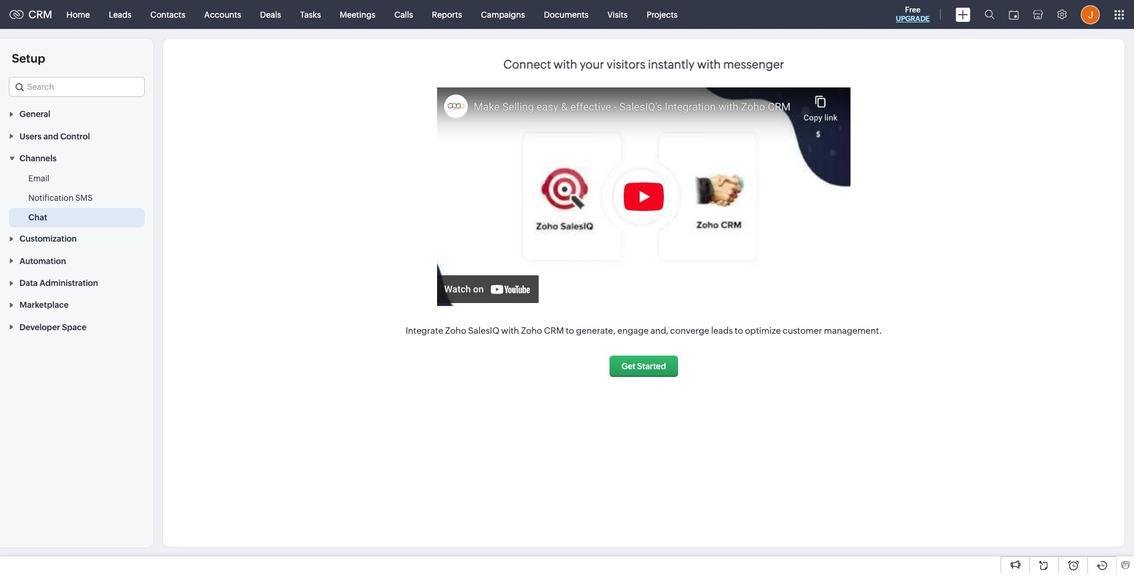 Task type: vqa. For each thing, say whether or not it's contained in the screenshot.
Get
yes



Task type: describe. For each thing, give the bounding box(es) containing it.
create menu element
[[949, 0, 978, 29]]

integrate
[[406, 326, 443, 336]]

control
[[60, 132, 90, 141]]

profile image
[[1081, 5, 1100, 24]]

deals link
[[251, 0, 291, 29]]

sms
[[75, 193, 93, 203]]

calls link
[[385, 0, 423, 29]]

meetings link
[[331, 0, 385, 29]]

documents link
[[535, 0, 598, 29]]

automation
[[20, 256, 66, 266]]

visitors
[[607, 57, 646, 71]]

reports
[[432, 10, 462, 19]]

free
[[905, 5, 921, 14]]

2 horizontal spatial with
[[697, 57, 721, 71]]

campaigns link
[[472, 0, 535, 29]]

marketplace button
[[0, 294, 154, 316]]

channels button
[[0, 147, 154, 169]]

and,
[[651, 326, 669, 336]]

leads
[[109, 10, 132, 19]]

developer space button
[[0, 316, 154, 338]]

get
[[622, 362, 636, 371]]

started
[[638, 362, 666, 371]]

documents
[[544, 10, 589, 19]]

contacts
[[150, 10, 185, 19]]

connect
[[504, 57, 551, 71]]

notification
[[28, 193, 74, 203]]

leads
[[711, 326, 733, 336]]

2 zoho from the left
[[521, 326, 542, 336]]

developer
[[20, 323, 60, 332]]

and
[[43, 132, 58, 141]]

1 vertical spatial crm
[[544, 326, 564, 336]]

contacts link
[[141, 0, 195, 29]]

calls
[[395, 10, 413, 19]]

chat
[[28, 213, 47, 222]]

search element
[[978, 0, 1002, 29]]

chat link
[[28, 212, 47, 223]]

customer
[[783, 326, 823, 336]]

reports link
[[423, 0, 472, 29]]

0 horizontal spatial with
[[501, 326, 519, 336]]

optimize
[[745, 326, 781, 336]]

email
[[28, 174, 49, 183]]

general
[[20, 110, 50, 119]]

administration
[[40, 278, 98, 288]]

projects link
[[637, 0, 687, 29]]

leads link
[[99, 0, 141, 29]]

profile element
[[1074, 0, 1107, 29]]

notification sms
[[28, 193, 93, 203]]

notification sms link
[[28, 192, 93, 204]]



Task type: locate. For each thing, give the bounding box(es) containing it.
free upgrade
[[896, 5, 930, 23]]

get started button
[[610, 356, 678, 377]]

zoho
[[445, 326, 467, 336], [521, 326, 542, 336]]

upgrade
[[896, 15, 930, 23]]

data
[[20, 278, 38, 288]]

marketplace
[[20, 300, 69, 310]]

general button
[[0, 103, 154, 125]]

crm
[[28, 8, 52, 21], [544, 326, 564, 336]]

projects
[[647, 10, 678, 19]]

zoho left salesiq in the bottom left of the page
[[445, 326, 467, 336]]

automation button
[[0, 250, 154, 272]]

None field
[[9, 77, 145, 97]]

calendar image
[[1009, 10, 1019, 19]]

zoho right salesiq in the bottom left of the page
[[521, 326, 542, 336]]

channels
[[20, 154, 57, 163]]

instantly
[[648, 57, 695, 71]]

visits link
[[598, 0, 637, 29]]

crm left generate, on the bottom of page
[[544, 326, 564, 336]]

search image
[[985, 9, 995, 20]]

1 horizontal spatial zoho
[[521, 326, 542, 336]]

crm link
[[9, 8, 52, 21]]

home link
[[57, 0, 99, 29]]

0 horizontal spatial to
[[566, 326, 575, 336]]

meetings
[[340, 10, 376, 19]]

tasks
[[300, 10, 321, 19]]

connect with your visitors instantly with messenger
[[504, 57, 785, 71]]

Search text field
[[9, 77, 144, 96]]

home
[[67, 10, 90, 19]]

accounts
[[204, 10, 241, 19]]

management.
[[824, 326, 882, 336]]

generate,
[[576, 326, 616, 336]]

customization
[[20, 234, 77, 244]]

salesiq
[[468, 326, 500, 336]]

messenger
[[724, 57, 785, 71]]

engage
[[618, 326, 649, 336]]

visits
[[608, 10, 628, 19]]

tasks link
[[291, 0, 331, 29]]

0 vertical spatial crm
[[28, 8, 52, 21]]

to
[[566, 326, 575, 336], [735, 326, 744, 336]]

setup
[[12, 51, 45, 65]]

channels region
[[0, 169, 154, 228]]

your
[[580, 57, 604, 71]]

space
[[62, 323, 87, 332]]

with right salesiq in the bottom left of the page
[[501, 326, 519, 336]]

crm left home link at left top
[[28, 8, 52, 21]]

integrate zoho salesiq with zoho crm to generate, engage and, converge leads to optimize customer management.
[[406, 326, 882, 336]]

to left generate, on the bottom of page
[[566, 326, 575, 336]]

1 to from the left
[[566, 326, 575, 336]]

customization button
[[0, 228, 154, 250]]

deals
[[260, 10, 281, 19]]

data administration
[[20, 278, 98, 288]]

with right instantly
[[697, 57, 721, 71]]

users and control button
[[0, 125, 154, 147]]

data administration button
[[0, 272, 154, 294]]

1 zoho from the left
[[445, 326, 467, 336]]

with
[[554, 57, 578, 71], [697, 57, 721, 71], [501, 326, 519, 336]]

create menu image
[[956, 7, 971, 22]]

accounts link
[[195, 0, 251, 29]]

to right 'leads'
[[735, 326, 744, 336]]

users and control
[[20, 132, 90, 141]]

with left the your
[[554, 57, 578, 71]]

email link
[[28, 173, 49, 184]]

1 horizontal spatial to
[[735, 326, 744, 336]]

developer space
[[20, 323, 87, 332]]

users
[[20, 132, 42, 141]]

2 to from the left
[[735, 326, 744, 336]]

converge
[[670, 326, 710, 336]]

1 horizontal spatial with
[[554, 57, 578, 71]]

1 horizontal spatial crm
[[544, 326, 564, 336]]

get started
[[622, 362, 666, 371]]

0 horizontal spatial crm
[[28, 8, 52, 21]]

0 horizontal spatial zoho
[[445, 326, 467, 336]]

campaigns
[[481, 10, 525, 19]]



